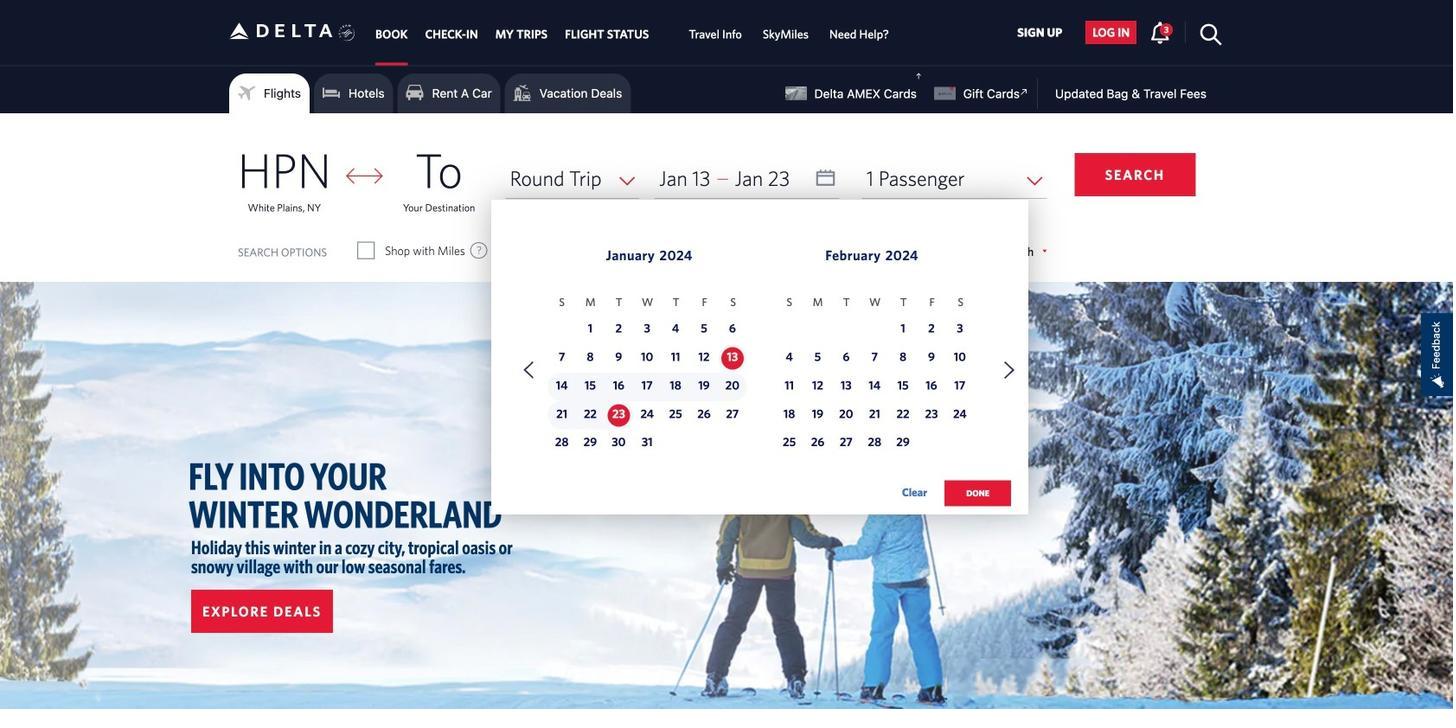 Task type: locate. For each thing, give the bounding box(es) containing it.
skyteam image
[[339, 6, 355, 60]]

None field
[[506, 158, 640, 199], [862, 158, 1047, 199], [506, 158, 640, 199], [862, 158, 1047, 199]]

None checkbox
[[358, 242, 374, 260]]

tab panel
[[0, 113, 1454, 525]]

delta air lines image
[[229, 4, 333, 58]]

None text field
[[655, 158, 840, 199]]

tab list
[[367, 0, 900, 65]]

None checkbox
[[667, 242, 683, 260]]



Task type: describe. For each thing, give the bounding box(es) containing it.
this link opens another site in a new window that may not follow the same accessibility policies as delta air lines. image
[[1017, 84, 1033, 100]]

calendar expanded, use arrow keys to select date application
[[492, 200, 1029, 525]]



Task type: vqa. For each thing, say whether or not it's contained in the screenshot.
delta air lines image
yes



